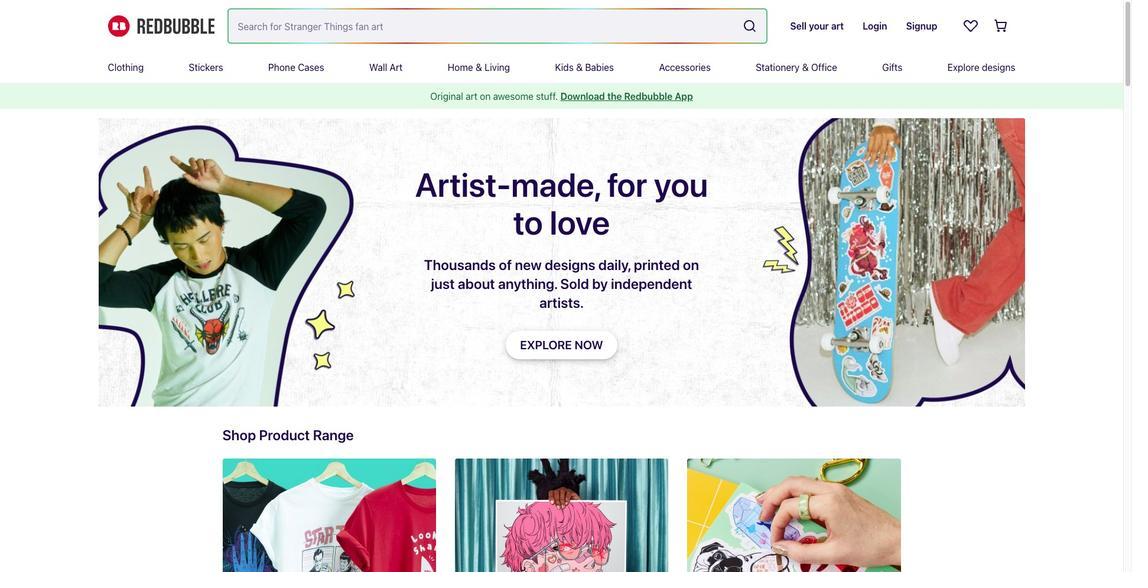 Task type: vqa. For each thing, say whether or not it's contained in the screenshot.
4th From from the right
no



Task type: describe. For each thing, give the bounding box(es) containing it.
phone cases link
[[268, 52, 324, 83]]

download
[[561, 91, 605, 102]]

accessories link
[[659, 52, 711, 83]]

kids
[[555, 62, 574, 73]]

to
[[513, 203, 543, 242]]

new
[[515, 257, 542, 273]]

phone cases
[[268, 62, 324, 73]]

thousands of new designs daily, printed on just about anything. sold by independent artists.
[[424, 257, 699, 311]]

stickers link
[[189, 52, 223, 83]]

download the redbubble app link
[[561, 91, 693, 102]]

home
[[448, 62, 473, 73]]

explore designs link
[[948, 52, 1016, 83]]

menu bar containing clothing
[[108, 52, 1016, 83]]

& for living
[[476, 62, 482, 73]]

sold
[[560, 275, 589, 292]]

kids & babies
[[555, 62, 614, 73]]

thousands
[[424, 257, 496, 273]]

clothing link
[[108, 52, 144, 83]]

stickers
[[189, 62, 223, 73]]

Search term search field
[[228, 9, 738, 43]]

original
[[430, 91, 463, 102]]

stuff.
[[536, 91, 558, 102]]

shop product range
[[223, 427, 354, 443]]

home & living link
[[448, 52, 510, 83]]

home & living
[[448, 62, 510, 73]]

0 vertical spatial on
[[480, 91, 491, 102]]

shop stickers image
[[687, 459, 901, 572]]

love
[[550, 203, 610, 242]]

awesome
[[493, 91, 534, 102]]

cases
[[298, 62, 324, 73]]

wall art
[[369, 62, 403, 73]]

about
[[458, 275, 495, 292]]

anything.
[[498, 275, 557, 292]]

1 horizontal spatial designs
[[982, 62, 1016, 73]]

stationery & office link
[[756, 52, 837, 83]]

on inside thousands of new designs daily, printed on just about anything. sold by independent artists.
[[683, 257, 699, 273]]

daily,
[[599, 257, 631, 273]]

explore designs
[[948, 62, 1016, 73]]

just
[[431, 275, 455, 292]]



Task type: locate. For each thing, give the bounding box(es) containing it.
2 horizontal spatial &
[[802, 62, 809, 73]]

product
[[259, 427, 310, 443]]

accessories
[[659, 62, 711, 73]]

made,
[[511, 165, 600, 204]]

menu bar
[[108, 52, 1016, 83]]

1 horizontal spatial on
[[683, 257, 699, 273]]

gifts
[[883, 62, 903, 73]]

None field
[[228, 9, 767, 43]]

stationery & office
[[756, 62, 837, 73]]

& for babies
[[576, 62, 583, 73]]

2 & from the left
[[576, 62, 583, 73]]

gifts link
[[883, 52, 903, 83]]

wall
[[369, 62, 387, 73]]

range
[[313, 427, 354, 443]]

living
[[485, 62, 510, 73]]

1 vertical spatial on
[[683, 257, 699, 273]]

explore
[[948, 62, 980, 73]]

designs
[[982, 62, 1016, 73], [545, 257, 596, 273]]

0 horizontal spatial designs
[[545, 257, 596, 273]]

designs right explore
[[982, 62, 1016, 73]]

artist-
[[415, 165, 511, 204]]

phone
[[268, 62, 295, 73]]

shop t-shirts image
[[223, 459, 436, 572]]

art
[[466, 91, 478, 102]]

stationery
[[756, 62, 800, 73]]

the
[[607, 91, 622, 102]]

artist-made, for you to love
[[415, 165, 708, 242]]

3 & from the left
[[802, 62, 809, 73]]

original art on awesome stuff. download the redbubble app
[[430, 91, 693, 102]]

0 horizontal spatial &
[[476, 62, 482, 73]]

designs inside thousands of new designs daily, printed on just about anything. sold by independent artists.
[[545, 257, 596, 273]]

&
[[476, 62, 482, 73], [576, 62, 583, 73], [802, 62, 809, 73]]

artists.
[[540, 294, 584, 311]]

designs up "sold"
[[545, 257, 596, 273]]

& for office
[[802, 62, 809, 73]]

0 horizontal spatial on
[[480, 91, 491, 102]]

you
[[654, 165, 708, 204]]

app
[[675, 91, 693, 102]]

redbubble logo image
[[108, 15, 214, 37]]

1 & from the left
[[476, 62, 482, 73]]

& left living at top left
[[476, 62, 482, 73]]

on right 'printed'
[[683, 257, 699, 273]]

1 horizontal spatial &
[[576, 62, 583, 73]]

art
[[390, 62, 403, 73]]

by
[[592, 275, 608, 292]]

0 vertical spatial designs
[[982, 62, 1016, 73]]

& right kids
[[576, 62, 583, 73]]

clothing
[[108, 62, 144, 73]]

on
[[480, 91, 491, 102], [683, 257, 699, 273]]

for
[[607, 165, 647, 204]]

kids & babies link
[[555, 52, 614, 83]]

babies
[[585, 62, 614, 73]]

1 vertical spatial designs
[[545, 257, 596, 273]]

& left the office
[[802, 62, 809, 73]]

shop
[[223, 427, 256, 443]]

printed
[[634, 257, 680, 273]]

redbubble
[[624, 91, 673, 102]]

on right art at the left of the page
[[480, 91, 491, 102]]

of
[[499, 257, 512, 273]]

office
[[811, 62, 837, 73]]

shop posters image
[[455, 459, 669, 572]]

independent
[[611, 275, 692, 292]]

wall art link
[[369, 52, 403, 83]]



